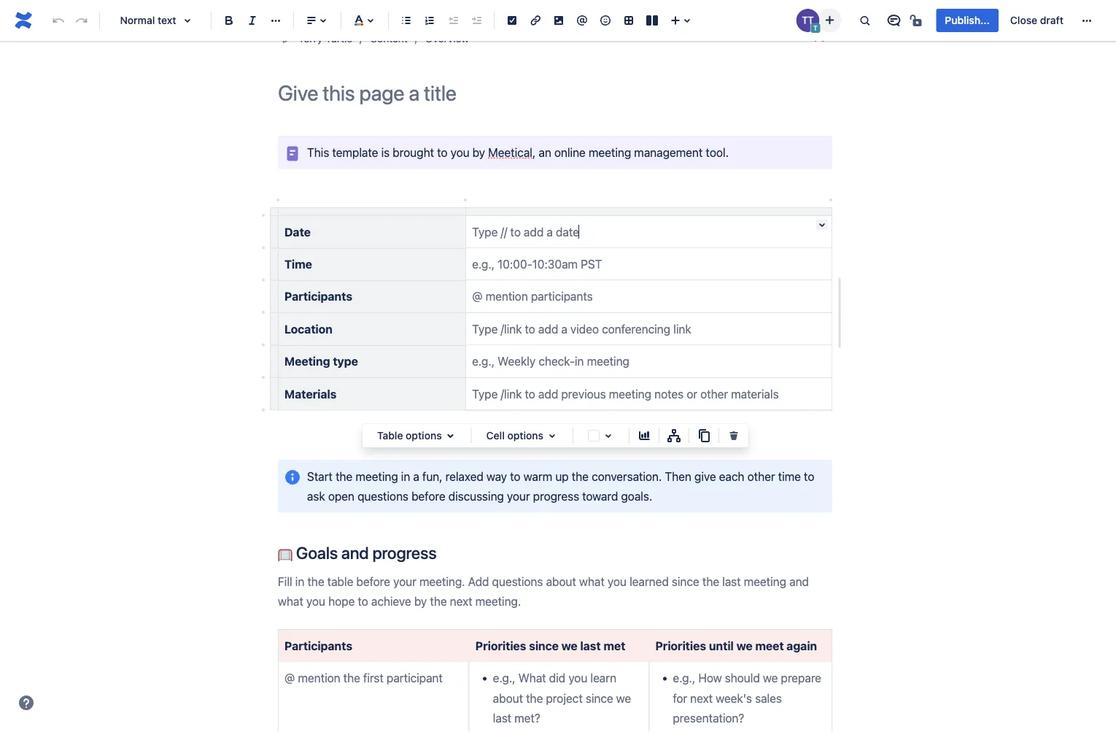 Task type: describe. For each thing, give the bounding box(es) containing it.
open
[[328, 489, 355, 503]]

remove image
[[725, 427, 743, 444]]

way
[[487, 469, 507, 483]]

turtle
[[326, 32, 353, 45]]

terry turtle image
[[797, 9, 820, 32]]

in
[[401, 469, 410, 483]]

met
[[604, 639, 626, 653]]

close
[[1011, 14, 1038, 26]]

priorities for priorities since we last met
[[476, 639, 527, 653]]

copy image
[[696, 427, 713, 444]]

discussing
[[449, 489, 504, 503]]

give
[[695, 469, 716, 483]]

terry turtle link
[[299, 30, 353, 47]]

up
[[556, 469, 569, 483]]

2 participants from the top
[[285, 639, 352, 653]]

expand dropdown menu image
[[544, 427, 561, 444]]

publish...
[[945, 14, 990, 26]]

find and replace image
[[856, 12, 874, 29]]

priorities until we meet again
[[656, 639, 818, 653]]

meetical,
[[488, 145, 536, 159]]

before
[[412, 489, 446, 503]]

more image
[[1079, 12, 1096, 29]]

help image
[[18, 694, 35, 712]]

bullet list ⌘⇧8 image
[[398, 12, 415, 29]]

normal
[[120, 14, 155, 26]]

overview link
[[425, 30, 469, 47]]

location
[[285, 322, 333, 336]]

content
[[370, 32, 408, 45]]

conversation.
[[592, 469, 662, 483]]

table options
[[377, 430, 442, 442]]

you
[[451, 145, 470, 159]]

ask
[[307, 489, 325, 503]]

each
[[719, 469, 745, 483]]

brought
[[393, 145, 434, 159]]

table image
[[620, 12, 638, 29]]

cell options button
[[478, 427, 567, 444]]

invite to edit image
[[821, 11, 839, 29]]

goals
[[296, 543, 338, 563]]

goals.
[[621, 489, 653, 503]]

cell options
[[487, 430, 544, 442]]

chart image
[[636, 427, 653, 444]]

questions
[[358, 489, 409, 503]]

layouts image
[[644, 12, 661, 29]]

your
[[507, 489, 530, 503]]

time
[[779, 469, 801, 483]]

and
[[341, 543, 369, 563]]

date
[[285, 225, 311, 239]]

normal text button
[[106, 4, 205, 36]]

italic ⌘i image
[[244, 12, 261, 29]]

close draft button
[[1002, 9, 1073, 32]]

manage connected data image
[[666, 427, 683, 444]]

this template is brought to you by meetical, an online meeting management tool.
[[307, 145, 729, 159]]

panel note image
[[284, 145, 301, 162]]

Main content area, start typing to enter text. text field
[[269, 136, 843, 732]]

priorities for priorities until we meet again
[[656, 639, 707, 653]]

action item image
[[504, 12, 521, 29]]

last
[[581, 639, 601, 653]]

a
[[413, 469, 420, 483]]

type
[[333, 354, 358, 368]]

0 vertical spatial meeting
[[589, 145, 631, 159]]

by
[[473, 145, 485, 159]]

template
[[332, 145, 378, 159]]

meeting
[[285, 354, 330, 368]]

2 horizontal spatial to
[[804, 469, 815, 483]]

this
[[307, 145, 329, 159]]

we for until
[[737, 639, 753, 653]]

start the meeting in a fun, relaxed way to warm up the conversation. then give each other time to ask open questions before discussing your progress toward goals.
[[307, 469, 818, 503]]

again
[[787, 639, 818, 653]]

warm
[[524, 469, 553, 483]]

fun,
[[423, 469, 443, 483]]



Task type: locate. For each thing, give the bounding box(es) containing it.
indent tab image
[[468, 12, 485, 29]]

expand dropdown menu image
[[442, 427, 460, 444]]

1 options from the left
[[406, 430, 442, 442]]

:goal: image
[[278, 547, 293, 562]]

align left image
[[303, 12, 320, 29]]

priorities
[[476, 639, 527, 653], [656, 639, 707, 653]]

table options button
[[369, 427, 465, 444]]

draft
[[1041, 14, 1064, 26]]

the
[[336, 469, 353, 483], [572, 469, 589, 483]]

start
[[307, 469, 333, 483]]

table
[[377, 430, 403, 442]]

2 options from the left
[[508, 430, 544, 442]]

progress right and
[[373, 543, 437, 563]]

redo ⌘⇧z image
[[73, 12, 91, 29]]

progress
[[533, 489, 580, 503], [373, 543, 437, 563]]

undo ⌘z image
[[50, 12, 67, 29]]

comment icon image
[[886, 12, 903, 29]]

emoji image
[[597, 12, 615, 29]]

to
[[437, 145, 448, 159], [510, 469, 521, 483], [804, 469, 815, 483]]

other
[[748, 469, 776, 483]]

1 horizontal spatial to
[[510, 469, 521, 483]]

2 the from the left
[[572, 469, 589, 483]]

cell
[[487, 430, 505, 442]]

the up open
[[336, 469, 353, 483]]

0 horizontal spatial options
[[406, 430, 442, 442]]

content link
[[370, 30, 408, 47]]

an
[[539, 145, 552, 159]]

to left you
[[437, 145, 448, 159]]

make page full-width image
[[811, 30, 828, 47]]

options inside table options 'popup button'
[[406, 430, 442, 442]]

numbered list ⌘⇧7 image
[[421, 12, 439, 29]]

link image
[[527, 12, 544, 29]]

confluence image
[[12, 9, 35, 32], [12, 9, 35, 32]]

priorities left until
[[656, 639, 707, 653]]

1 vertical spatial progress
[[373, 543, 437, 563]]

0 horizontal spatial the
[[336, 469, 353, 483]]

1 horizontal spatial the
[[572, 469, 589, 483]]

mention image
[[574, 12, 591, 29]]

meeting inside start the meeting in a fun, relaxed way to warm up the conversation. then give each other time to ask open questions before discussing your progress toward goals.
[[356, 469, 398, 483]]

move this page image
[[281, 33, 293, 45]]

progress down up
[[533, 489, 580, 503]]

cell background image
[[600, 427, 617, 444]]

1 we from the left
[[562, 639, 578, 653]]

1 the from the left
[[336, 469, 353, 483]]

close draft
[[1011, 14, 1064, 26]]

0 horizontal spatial to
[[437, 145, 448, 159]]

we for since
[[562, 639, 578, 653]]

1 priorities from the left
[[476, 639, 527, 653]]

meeting type
[[285, 354, 358, 368]]

outdent ⇧tab image
[[444, 12, 462, 29]]

then
[[665, 469, 692, 483]]

relaxed
[[446, 469, 484, 483]]

meeting up questions
[[356, 469, 398, 483]]

panel info image
[[284, 469, 301, 486]]

1 participants from the top
[[285, 290, 352, 303]]

priorities since we last met
[[476, 639, 626, 653]]

2 priorities from the left
[[656, 639, 707, 653]]

is
[[381, 145, 390, 159]]

1 horizontal spatial we
[[737, 639, 753, 653]]

:goal: image
[[278, 547, 293, 562]]

until
[[709, 639, 734, 653]]

meeting right online at top
[[589, 145, 631, 159]]

0 horizontal spatial progress
[[373, 543, 437, 563]]

to right "way"
[[510, 469, 521, 483]]

add image, video, or file image
[[550, 12, 568, 29]]

tool.
[[706, 145, 729, 159]]

0 horizontal spatial we
[[562, 639, 578, 653]]

priorities left since
[[476, 639, 527, 653]]

options right cell
[[508, 430, 544, 442]]

0 horizontal spatial meeting
[[356, 469, 398, 483]]

the right up
[[572, 469, 589, 483]]

options
[[406, 430, 442, 442], [508, 430, 544, 442]]

meeting
[[589, 145, 631, 159], [356, 469, 398, 483]]

1 horizontal spatial meeting
[[589, 145, 631, 159]]

terry
[[299, 32, 323, 45]]

we
[[562, 639, 578, 653], [737, 639, 753, 653]]

terry turtle
[[299, 32, 353, 45]]

to right "time"
[[804, 469, 815, 483]]

options for cell options
[[508, 430, 544, 442]]

1 horizontal spatial priorities
[[656, 639, 707, 653]]

more formatting image
[[267, 12, 285, 29]]

online
[[555, 145, 586, 159]]

0 horizontal spatial priorities
[[476, 639, 527, 653]]

toward
[[583, 489, 618, 503]]

progress inside start the meeting in a fun, relaxed way to warm up the conversation. then give each other time to ask open questions before discussing your progress toward goals.
[[533, 489, 580, 503]]

publish... button
[[937, 9, 999, 32]]

normal text
[[120, 14, 176, 26]]

materials
[[285, 387, 337, 401]]

0 vertical spatial progress
[[533, 489, 580, 503]]

options right table at bottom left
[[406, 430, 442, 442]]

we left the last
[[562, 639, 578, 653]]

overview
[[425, 32, 469, 45]]

text
[[158, 14, 176, 26]]

no restrictions image
[[909, 12, 926, 29]]

options for table options
[[406, 430, 442, 442]]

we right until
[[737, 639, 753, 653]]

bold ⌘b image
[[220, 12, 238, 29]]

Give this page a title text field
[[278, 81, 833, 105]]

0 vertical spatial participants
[[285, 290, 352, 303]]

management
[[634, 145, 703, 159]]

time
[[285, 257, 312, 271]]

goals and progress
[[293, 543, 437, 563]]

meet
[[756, 639, 784, 653]]

1 vertical spatial participants
[[285, 639, 352, 653]]

1 horizontal spatial options
[[508, 430, 544, 442]]

2 we from the left
[[737, 639, 753, 653]]

1 horizontal spatial progress
[[533, 489, 580, 503]]

1 vertical spatial meeting
[[356, 469, 398, 483]]

participants
[[285, 290, 352, 303], [285, 639, 352, 653]]

options inside the cell options dropdown button
[[508, 430, 544, 442]]

since
[[529, 639, 559, 653]]



Task type: vqa. For each thing, say whether or not it's contained in the screenshot.
topmost the 10:24
no



